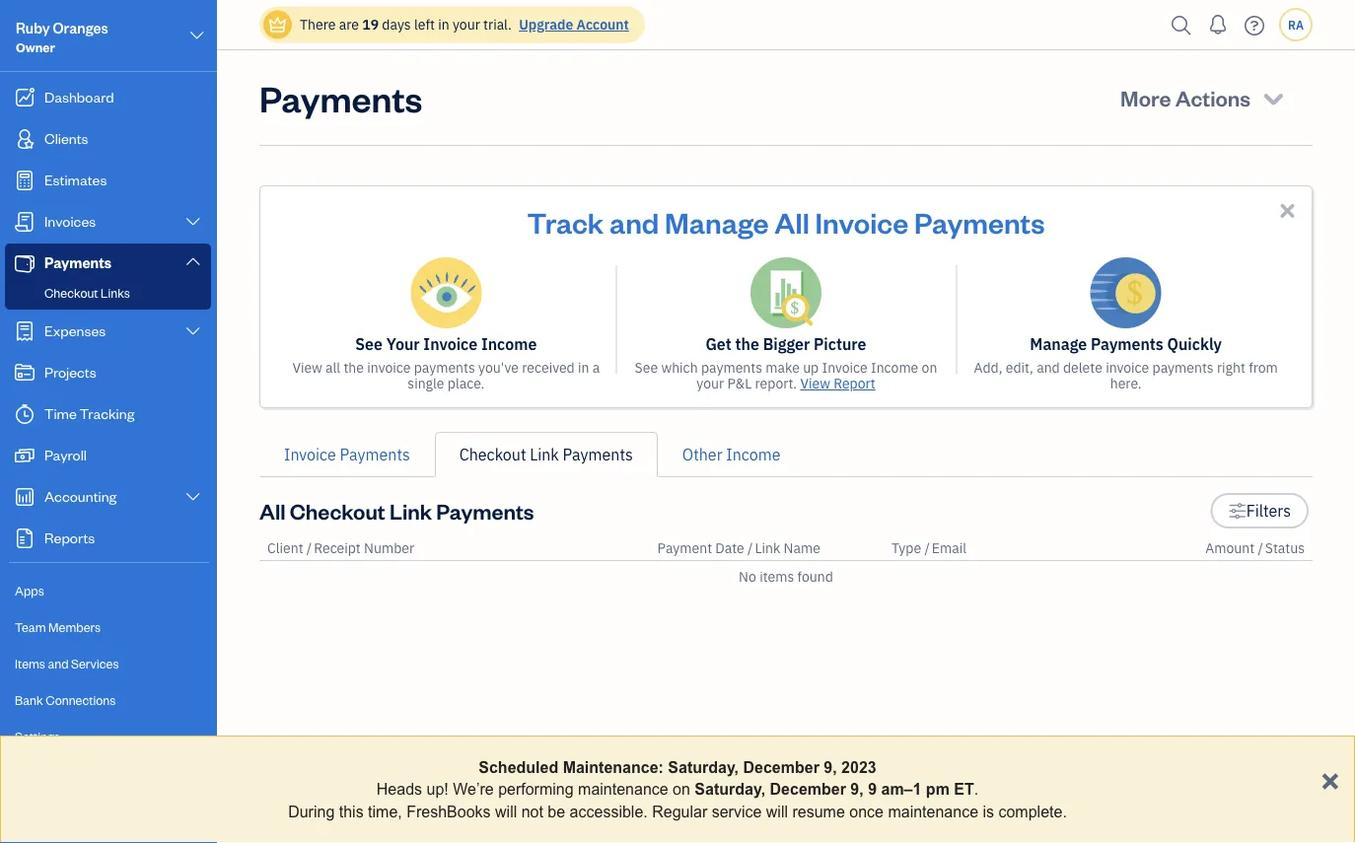 Task type: locate. For each thing, give the bounding box(es) containing it.
3 payments from the left
[[1152, 358, 1214, 377]]

1 vertical spatial maintenance
[[888, 803, 978, 820]]

chevron large down image up checkout links link
[[184, 253, 202, 269]]

1 horizontal spatial in
[[578, 358, 589, 377]]

invoice inside manage payments quickly add, edit, and delete invoice payments right from here.
[[1106, 358, 1149, 377]]

payment
[[657, 539, 712, 557]]

report image
[[13, 529, 36, 548]]

edit,
[[1006, 358, 1033, 377]]

maintenance:
[[563, 758, 664, 776]]

invoice inside see which payments make up invoice income on your p&l report.
[[822, 358, 868, 377]]

and right 'track'
[[609, 203, 659, 240]]

0 vertical spatial on
[[922, 358, 937, 377]]

1 horizontal spatial view
[[800, 374, 830, 393]]

filters
[[1246, 501, 1291, 521]]

3 / from the left
[[924, 539, 930, 557]]

this
[[339, 803, 364, 820]]

/
[[307, 539, 312, 557], [748, 539, 753, 557], [924, 539, 930, 557], [1258, 539, 1263, 557]]

1 vertical spatial chevron large down image
[[184, 489, 202, 505]]

2 vertical spatial income
[[726, 444, 781, 465]]

0 horizontal spatial see
[[355, 334, 383, 355]]

/ right type
[[924, 539, 930, 557]]

on up regular
[[673, 780, 690, 798]]

/ right the client
[[307, 539, 312, 557]]

invoice inside see your invoice income view all the invoice payments you've received in a single place.
[[367, 358, 411, 377]]

account
[[576, 15, 629, 34]]

members
[[48, 619, 101, 635]]

3 chevron large down image from the top
[[184, 323, 202, 339]]

items
[[15, 655, 45, 672]]

payments
[[414, 358, 475, 377], [701, 358, 762, 377], [1152, 358, 1214, 377]]

view report
[[800, 374, 875, 393]]

apps link
[[5, 574, 211, 608]]

manage inside manage payments quickly add, edit, and delete invoice payments right from here.
[[1030, 334, 1087, 355]]

the right all
[[344, 358, 364, 377]]

see left your
[[355, 334, 383, 355]]

checkout down place.
[[459, 444, 526, 465]]

see left which
[[635, 358, 658, 377]]

1 vertical spatial manage
[[1030, 334, 1087, 355]]

and right edit,
[[1037, 358, 1060, 377]]

.
[[974, 780, 979, 798]]

chevron large down image for invoices
[[184, 214, 202, 230]]

9, left 9
[[850, 780, 864, 798]]

and for services
[[48, 655, 69, 672]]

chevron large down image for expenses
[[184, 323, 202, 339]]

maintenance down pm
[[888, 803, 978, 820]]

delete
[[1063, 358, 1102, 377]]

reports
[[44, 528, 95, 547]]

client image
[[13, 129, 36, 149]]

payments down your
[[414, 358, 475, 377]]

am–1
[[881, 780, 922, 798]]

0 horizontal spatial your
[[453, 15, 480, 34]]

report
[[834, 374, 875, 393]]

in right left
[[438, 15, 449, 34]]

maintenance down maintenance:
[[578, 780, 668, 798]]

filters button
[[1210, 493, 1309, 529]]

1 horizontal spatial all
[[775, 203, 809, 240]]

trial.
[[483, 15, 512, 34]]

0 horizontal spatial the
[[344, 358, 364, 377]]

1 horizontal spatial 9,
[[850, 780, 864, 798]]

0 horizontal spatial link
[[390, 497, 432, 525]]

0 vertical spatial income
[[481, 334, 537, 355]]

0 horizontal spatial invoice
[[367, 358, 411, 377]]

1 horizontal spatial income
[[726, 444, 781, 465]]

link down received
[[530, 444, 559, 465]]

1 vertical spatial in
[[578, 358, 589, 377]]

1 invoice from the left
[[367, 358, 411, 377]]

ra
[[1288, 17, 1304, 33]]

0 vertical spatial and
[[609, 203, 659, 240]]

1 vertical spatial saturday,
[[695, 780, 765, 798]]

0 vertical spatial maintenance
[[578, 780, 668, 798]]

0 vertical spatial link
[[530, 444, 559, 465]]

team members link
[[5, 610, 211, 645]]

in left a
[[578, 358, 589, 377]]

time tracking link
[[5, 394, 211, 434]]

checkout up receipt
[[290, 497, 385, 525]]

2 horizontal spatial and
[[1037, 358, 1060, 377]]

1 horizontal spatial will
[[766, 803, 788, 820]]

more actions button
[[1103, 74, 1305, 121]]

once
[[849, 803, 884, 820]]

1 vertical spatial see
[[635, 358, 658, 377]]

1 vertical spatial 9,
[[850, 780, 864, 798]]

all up get the bigger picture
[[775, 203, 809, 240]]

see for your
[[355, 334, 383, 355]]

see inside see your invoice income view all the invoice payments you've received in a single place.
[[355, 334, 383, 355]]

1 vertical spatial checkout
[[459, 444, 526, 465]]

0 vertical spatial the
[[735, 334, 759, 355]]

0 horizontal spatial in
[[438, 15, 449, 34]]

chevron large down image inside invoices link
[[184, 214, 202, 230]]

invoice down your
[[367, 358, 411, 377]]

crown image
[[267, 14, 288, 35]]

right
[[1217, 358, 1245, 377]]

1 horizontal spatial the
[[735, 334, 759, 355]]

invoices link
[[5, 202, 211, 242]]

checkout link payments link
[[435, 432, 658, 477]]

payments for income
[[414, 358, 475, 377]]

chevron large down image down payroll "link"
[[184, 489, 202, 505]]

on left add, in the top of the page
[[922, 358, 937, 377]]

saturday, up regular
[[668, 758, 739, 776]]

checkout
[[44, 285, 98, 301], [459, 444, 526, 465], [290, 497, 385, 525]]

0 horizontal spatial manage
[[665, 203, 769, 240]]

ruby oranges owner
[[16, 18, 108, 55]]

see your invoice income image
[[411, 257, 482, 328]]

saturday, up service at bottom right
[[695, 780, 765, 798]]

chevron large down image left crown image
[[188, 24, 206, 47]]

date
[[715, 539, 744, 557]]

1 horizontal spatial link
[[530, 444, 559, 465]]

0 horizontal spatial on
[[673, 780, 690, 798]]

/ for client
[[307, 539, 312, 557]]

view right make
[[800, 374, 830, 393]]

invoice right delete
[[1106, 358, 1149, 377]]

1 horizontal spatial manage
[[1030, 334, 1087, 355]]

1 vertical spatial link
[[390, 497, 432, 525]]

track and manage all invoice payments
[[527, 203, 1045, 240]]

settings image
[[1228, 499, 1246, 523]]

0 horizontal spatial and
[[48, 655, 69, 672]]

will
[[495, 803, 517, 820], [766, 803, 788, 820]]

1 horizontal spatial see
[[635, 358, 658, 377]]

expense image
[[13, 322, 36, 341]]

view inside see your invoice income view all the invoice payments you've received in a single place.
[[292, 358, 322, 377]]

checkout link payments
[[459, 444, 633, 465]]

chevron large down image inside the "payments" link
[[184, 253, 202, 269]]

chevron large down image for payments
[[184, 253, 202, 269]]

1 chevron large down image from the top
[[184, 214, 202, 230]]

payments inside see which payments make up invoice income on your p&l report.
[[701, 358, 762, 377]]

/ for amount
[[1258, 539, 1263, 557]]

0 horizontal spatial all
[[259, 497, 286, 525]]

0 horizontal spatial view
[[292, 358, 322, 377]]

invoice payments link
[[259, 432, 435, 477]]

december
[[743, 758, 819, 776], [770, 780, 846, 798]]

will left the not
[[495, 803, 517, 820]]

a
[[592, 358, 600, 377]]

et
[[954, 780, 974, 798]]

manage payments quickly add, edit, and delete invoice payments right from here.
[[974, 334, 1278, 393]]

income right up
[[871, 358, 918, 377]]

on
[[922, 358, 937, 377], [673, 780, 690, 798]]

2 chevron large down image from the top
[[184, 253, 202, 269]]

/ right date
[[748, 539, 753, 557]]

2 vertical spatial chevron large down image
[[184, 323, 202, 339]]

see inside see which payments make up invoice income on your p&l report.
[[635, 358, 658, 377]]

invoice for payments
[[1106, 358, 1149, 377]]

settings
[[15, 728, 60, 745]]

0 vertical spatial your
[[453, 15, 480, 34]]

single
[[408, 374, 444, 393]]

on inside see which payments make up invoice income on your p&l report.
[[922, 358, 937, 377]]

invoice image
[[13, 212, 36, 232]]

tracking
[[80, 404, 134, 423]]

the inside see your invoice income view all the invoice payments you've received in a single place.
[[344, 358, 364, 377]]

client
[[267, 539, 303, 557]]

9, left 2023
[[824, 758, 837, 776]]

1 horizontal spatial your
[[697, 374, 724, 393]]

1 vertical spatial your
[[697, 374, 724, 393]]

settings link
[[5, 720, 211, 754]]

payments down the get
[[701, 358, 762, 377]]

0 vertical spatial checkout
[[44, 285, 98, 301]]

payments down quickly
[[1152, 358, 1214, 377]]

view left all
[[292, 358, 322, 377]]

0 horizontal spatial 9,
[[824, 758, 837, 776]]

all up the client
[[259, 497, 286, 525]]

0 vertical spatial december
[[743, 758, 819, 776]]

0 vertical spatial chevron large down image
[[184, 214, 202, 230]]

chevron large down image up the "payments" link
[[184, 214, 202, 230]]

the right the get
[[735, 334, 759, 355]]

chevron large down image inside 'accounting' link
[[184, 489, 202, 505]]

1 horizontal spatial checkout
[[290, 497, 385, 525]]

will right service at bottom right
[[766, 803, 788, 820]]

1 horizontal spatial invoice
[[1106, 358, 1149, 377]]

1 horizontal spatial and
[[609, 203, 659, 240]]

1 horizontal spatial on
[[922, 358, 937, 377]]

0 vertical spatial in
[[438, 15, 449, 34]]

in
[[438, 15, 449, 34], [578, 358, 589, 377]]

and inside manage payments quickly add, edit, and delete invoice payments right from here.
[[1037, 358, 1060, 377]]

2 horizontal spatial payments
[[1152, 358, 1214, 377]]

0 horizontal spatial maintenance
[[578, 780, 668, 798]]

chevron large down image
[[184, 214, 202, 230], [184, 253, 202, 269], [184, 323, 202, 339]]

0 horizontal spatial payments
[[414, 358, 475, 377]]

type
[[891, 539, 921, 557]]

and inside the main element
[[48, 655, 69, 672]]

payments inside manage payments quickly add, edit, and delete invoice payments right from here.
[[1091, 334, 1164, 355]]

oranges
[[53, 18, 108, 37]]

number
[[364, 539, 414, 557]]

apps
[[15, 582, 44, 599]]

checkout up the expenses
[[44, 285, 98, 301]]

received
[[522, 358, 575, 377]]

link inside checkout link payments link
[[530, 444, 559, 465]]

payments inside see your invoice income view all the invoice payments you've received in a single place.
[[414, 358, 475, 377]]

1 vertical spatial on
[[673, 780, 690, 798]]

2 vertical spatial and
[[48, 655, 69, 672]]

dashboard
[[44, 87, 114, 106]]

link up 'items'
[[755, 539, 780, 557]]

checkout for checkout links
[[44, 285, 98, 301]]

1 horizontal spatial maintenance
[[888, 803, 978, 820]]

2 payments from the left
[[701, 358, 762, 377]]

complete.
[[999, 803, 1067, 820]]

/ for type
[[924, 539, 930, 557]]

all
[[326, 358, 340, 377]]

1 vertical spatial the
[[344, 358, 364, 377]]

1 vertical spatial income
[[871, 358, 918, 377]]

your left 'trial.' at the top of the page
[[453, 15, 480, 34]]

income right other
[[726, 444, 781, 465]]

1 payments from the left
[[414, 358, 475, 377]]

1 / from the left
[[307, 539, 312, 557]]

ra button
[[1279, 8, 1313, 41]]

accounting link
[[5, 477, 211, 517]]

payments for add,
[[1152, 358, 1214, 377]]

/ left the status
[[1258, 539, 1263, 557]]

payments inside manage payments quickly add, edit, and delete invoice payments right from here.
[[1152, 358, 1214, 377]]

1 vertical spatial and
[[1037, 358, 1060, 377]]

1 vertical spatial chevron large down image
[[184, 253, 202, 269]]

and right "items"
[[48, 655, 69, 672]]

2 invoice from the left
[[1106, 358, 1149, 377]]

4 / from the left
[[1258, 539, 1263, 557]]

get the bigger picture
[[706, 334, 866, 355]]

and
[[609, 203, 659, 240], [1037, 358, 1060, 377], [48, 655, 69, 672]]

chevron large down image inside expenses link
[[184, 323, 202, 339]]

accounting
[[44, 487, 117, 505]]

income
[[481, 334, 537, 355], [871, 358, 918, 377], [726, 444, 781, 465]]

income up "you've"
[[481, 334, 537, 355]]

time tracking
[[44, 404, 134, 423]]

0 horizontal spatial income
[[481, 334, 537, 355]]

your left p&l
[[697, 374, 724, 393]]

2 horizontal spatial income
[[871, 358, 918, 377]]

0 horizontal spatial checkout
[[44, 285, 98, 301]]

0 vertical spatial chevron large down image
[[188, 24, 206, 47]]

go to help image
[[1239, 10, 1270, 40]]

1 horizontal spatial payments
[[701, 358, 762, 377]]

2 horizontal spatial checkout
[[459, 444, 526, 465]]

other income
[[682, 444, 781, 465]]

checkout inside the main element
[[44, 285, 98, 301]]

chevron large down image
[[188, 24, 206, 47], [184, 489, 202, 505]]

p&l
[[727, 374, 752, 393]]

notifications image
[[1202, 5, 1234, 44]]

view
[[292, 358, 322, 377], [800, 374, 830, 393]]

chevron large down image down checkout links link
[[184, 323, 202, 339]]

owner
[[16, 39, 55, 55]]

invoice inside see your invoice income view all the invoice payments you've received in a single place.
[[423, 334, 477, 355]]

invoices
[[44, 212, 96, 230]]

invoice
[[367, 358, 411, 377], [1106, 358, 1149, 377]]

money image
[[13, 446, 36, 465]]

0 horizontal spatial will
[[495, 803, 517, 820]]

2 horizontal spatial link
[[755, 539, 780, 557]]

0 vertical spatial see
[[355, 334, 383, 355]]

not
[[521, 803, 543, 820]]

link up number on the bottom left
[[390, 497, 432, 525]]

payroll
[[44, 445, 87, 464]]



Task type: describe. For each thing, give the bounding box(es) containing it.
expenses link
[[5, 312, 211, 351]]

on inside scheduled maintenance: saturday, december 9, 2023 heads up! we're performing maintenance on saturday, december 9, 9 am–1 pm et . during this time, freshbooks will not be accessible. regular service will resume once maintenance is complete.
[[673, 780, 690, 798]]

payment date / link name
[[657, 539, 820, 557]]

accessible.
[[570, 803, 648, 820]]

there
[[300, 15, 336, 34]]

bank connections link
[[5, 683, 211, 718]]

scheduled
[[479, 758, 558, 776]]

invoice for your
[[367, 358, 411, 377]]

items
[[760, 568, 794, 586]]

0 vertical spatial manage
[[665, 203, 769, 240]]

no
[[739, 568, 756, 586]]

track
[[527, 203, 604, 240]]

and for manage
[[609, 203, 659, 240]]

main element
[[0, 0, 266, 843]]

estimate image
[[13, 171, 36, 190]]

team
[[15, 619, 46, 635]]

name
[[784, 539, 820, 557]]

checkout for checkout link payments
[[459, 444, 526, 465]]

here.
[[1110, 374, 1142, 393]]

ruby
[[16, 18, 50, 37]]

income inside see which payments make up invoice income on your p&l report.
[[871, 358, 918, 377]]

dashboard image
[[13, 88, 36, 107]]

project image
[[13, 363, 36, 383]]

1 will from the left
[[495, 803, 517, 820]]

invoice payments
[[284, 444, 410, 465]]

search image
[[1166, 10, 1197, 40]]

× dialog
[[0, 736, 1355, 843]]

see for which
[[635, 358, 658, 377]]

services
[[71, 655, 119, 672]]

regular
[[652, 803, 707, 820]]

client / receipt number
[[267, 539, 414, 557]]

payment image
[[13, 253, 36, 273]]

days
[[382, 15, 411, 34]]

scheduled maintenance: saturday, december 9, 2023 heads up! we're performing maintenance on saturday, december 9, 9 am–1 pm et . during this time, freshbooks will not be accessible. regular service will resume once maintenance is complete.
[[288, 758, 1067, 820]]

expenses
[[44, 321, 106, 340]]

receipt
[[314, 539, 361, 557]]

performing
[[498, 780, 574, 798]]

9
[[868, 780, 877, 798]]

checkout links link
[[9, 281, 207, 305]]

other income link
[[658, 432, 805, 477]]

projects link
[[5, 353, 211, 393]]

see your invoice income view all the invoice payments you've received in a single place.
[[292, 334, 600, 393]]

timer image
[[13, 404, 36, 424]]

picture
[[814, 334, 866, 355]]

payments inside the main element
[[44, 253, 111, 272]]

amount button
[[1205, 539, 1255, 557]]

connections
[[46, 692, 116, 708]]

1 vertical spatial all
[[259, 497, 286, 525]]

we're
[[453, 780, 494, 798]]

clients link
[[5, 119, 211, 159]]

0 vertical spatial all
[[775, 203, 809, 240]]

heads
[[377, 780, 422, 798]]

all checkout link payments
[[259, 497, 534, 525]]

status
[[1265, 539, 1305, 557]]

2 vertical spatial link
[[755, 539, 780, 557]]

close image
[[1276, 199, 1299, 222]]

freshbooks
[[407, 803, 491, 820]]

from
[[1249, 358, 1278, 377]]

amount
[[1205, 539, 1255, 557]]

links
[[101, 285, 130, 301]]

dashboard link
[[5, 78, 211, 117]]

up!
[[427, 780, 448, 798]]

report.
[[755, 374, 797, 393]]

upgrade
[[519, 15, 573, 34]]

your inside see which payments make up invoice income on your p&l report.
[[697, 374, 724, 393]]

type / email
[[891, 539, 966, 557]]

estimates
[[44, 170, 107, 189]]

items and services link
[[5, 647, 211, 681]]

are
[[339, 15, 359, 34]]

0 vertical spatial saturday,
[[668, 758, 739, 776]]

checkout links
[[44, 285, 130, 301]]

service
[[712, 803, 762, 820]]

2023
[[841, 758, 876, 776]]

other
[[682, 444, 722, 465]]

actions
[[1175, 83, 1251, 111]]

× button
[[1321, 761, 1339, 797]]

make
[[766, 358, 800, 377]]

quickly
[[1167, 334, 1222, 355]]

in inside see your invoice income view all the invoice payments you've received in a single place.
[[578, 358, 589, 377]]

projects
[[44, 362, 96, 381]]

email
[[932, 539, 966, 557]]

0 vertical spatial 9,
[[824, 758, 837, 776]]

payroll link
[[5, 436, 211, 475]]

manage payments quickly image
[[1090, 257, 1161, 328]]

chart image
[[13, 487, 36, 507]]

bank connections
[[15, 692, 116, 708]]

2 vertical spatial checkout
[[290, 497, 385, 525]]

time
[[44, 404, 77, 423]]

chevrondown image
[[1260, 84, 1287, 111]]

add,
[[974, 358, 1003, 377]]

2 / from the left
[[748, 539, 753, 557]]

team members
[[15, 619, 101, 635]]

pm
[[926, 780, 950, 798]]

1 vertical spatial december
[[770, 780, 846, 798]]

reports link
[[5, 519, 211, 558]]

found
[[797, 568, 833, 586]]

income inside see your invoice income view all the invoice payments you've received in a single place.
[[481, 334, 537, 355]]

2 will from the left
[[766, 803, 788, 820]]

is
[[983, 803, 994, 820]]

payment date button
[[657, 539, 744, 557]]

bigger
[[763, 334, 810, 355]]

payments link
[[5, 244, 211, 281]]

there are 19 days left in your trial. upgrade account
[[300, 15, 629, 34]]

get the bigger picture image
[[751, 257, 822, 328]]

be
[[548, 803, 565, 820]]



Task type: vqa. For each thing, say whether or not it's contained in the screenshot.
Open file
no



